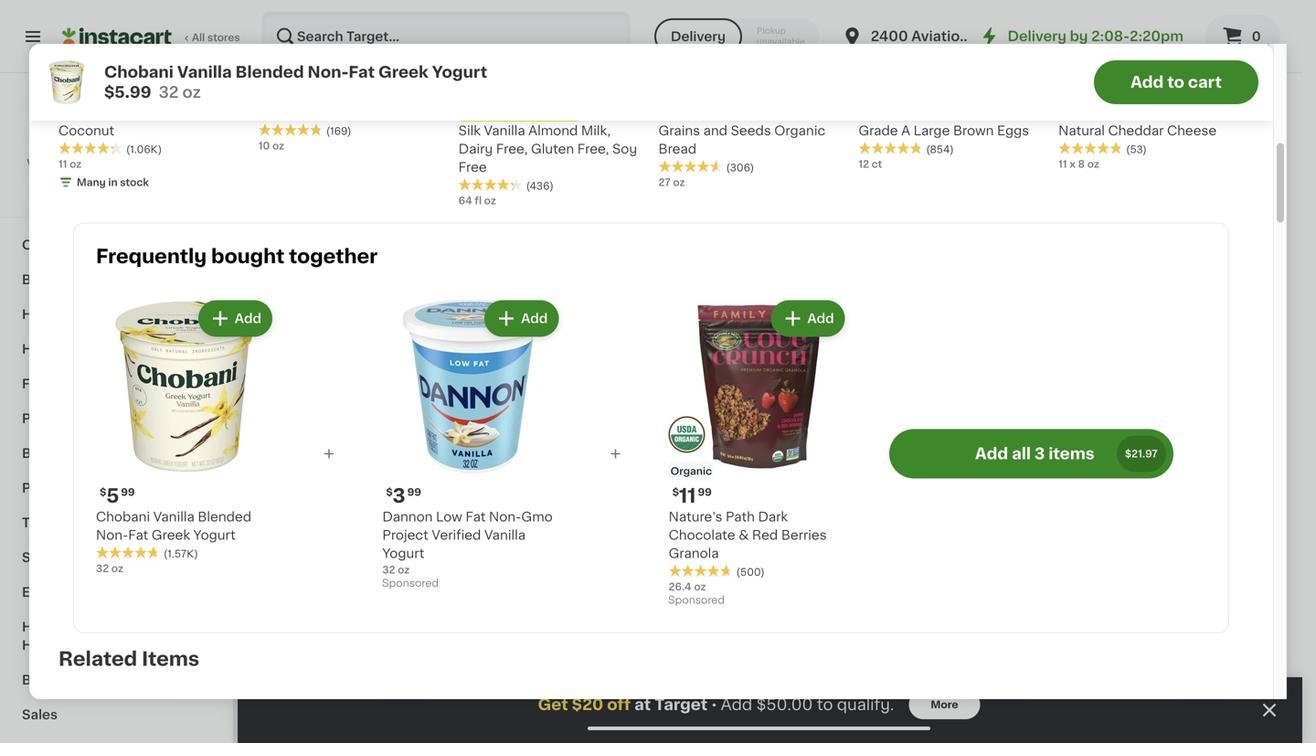 Task type: locate. For each thing, give the bounding box(es) containing it.
oz inside dannon low fat non-gmo project verified vanilla yogurt 32 oz
[[398, 565, 410, 575]]

sabra
[[259, 106, 295, 119]]

sponsored badge image down 26.4 oz
[[669, 596, 724, 606]]

1 horizontal spatial 5
[[106, 486, 119, 506]]

free down dairy on the top of the page
[[459, 161, 487, 174]]

0 vertical spatial 3
[[1035, 446, 1045, 462]]

(436)
[[526, 181, 554, 191]]

goods down 100%
[[49, 204, 93, 217]]

99 for nature's path dark chocolate & red berries granola
[[698, 487, 712, 497]]

item carousel region
[[59, 0, 1270, 215], [274, 45, 1266, 445]]

to right cheddar
[[1204, 126, 1218, 139]]

chobani flip low-fat greek yogurt s'mores s'mores button
[[1113, 111, 1266, 400]]

greek down $1.79 element at the top of page
[[1113, 334, 1152, 347]]

honeymaid recipes image
[[275, 461, 652, 673]]

2 vertical spatial view
[[1055, 707, 1087, 720]]

chobani vanilla blended non-fat greek yogurt down the together
[[274, 298, 426, 347]]

1 low- from the left
[[725, 316, 757, 329]]

1 horizontal spatial maid
[[1282, 532, 1314, 545]]

almond
[[529, 124, 578, 137]]

recipes
[[712, 553, 778, 569]]

& down $5.99
[[129, 106, 140, 119]]

honey inside 'delicious honey maid recipes spo nsored'
[[748, 533, 802, 549]]

blended up (1.57k)
[[198, 511, 252, 523]]

organic down '21'
[[775, 124, 826, 137]]

1 (50+) from the top
[[1108, 57, 1144, 69]]

home improvement & hardware link
[[11, 610, 222, 663]]

target logo image
[[99, 95, 134, 130]]

2,
[[509, 108, 518, 118]]

1 vertical spatial 3
[[393, 486, 406, 506]]

get
[[538, 697, 568, 713]]

fl right 3.1
[[811, 369, 818, 379]]

sharp
[[1164, 106, 1201, 119]]

0 vertical spatial $ 5 99
[[62, 82, 97, 101]]

nature's path dark chocolate & red berries granola
[[669, 511, 827, 560]]

sponsored badge image down 8 x 3.1 fl oz at the right
[[778, 383, 833, 393]]

fat down the together
[[364, 316, 384, 329]]

2 vertical spatial goods
[[82, 551, 126, 564]]

activia strawberry lowfat, probiotic yogurt drinks
[[778, 298, 895, 347]]

1 vertical spatial view all (50+) button
[[1048, 696, 1164, 732]]

save
[[520, 108, 544, 118]]

chobani up nonfat,
[[442, 298, 496, 310]]

0 horizontal spatial to
[[817, 697, 833, 713]]

0 horizontal spatial free,
[[496, 143, 528, 155]]

$
[[62, 83, 69, 93], [100, 487, 106, 497], [386, 487, 393, 497], [673, 487, 679, 497]]

(500)
[[737, 567, 765, 577]]

to up the sharp
[[1168, 75, 1185, 90]]

fat inside dannon low fat non-gmo project verified vanilla yogurt 32 oz
[[466, 511, 486, 523]]

1 vertical spatial goods
[[77, 239, 121, 251]]

32 oz down nonfat,
[[442, 351, 469, 361]]

99 down gluten-free
[[83, 83, 97, 93]]

non- up sporting goods
[[96, 529, 128, 542]]

0 horizontal spatial x
[[787, 369, 793, 379]]

target left •
[[655, 697, 708, 713]]

1 horizontal spatial sponsored badge image
[[669, 596, 724, 606]]

treatment tracker modal dialog
[[238, 677, 1303, 743]]

all
[[1090, 57, 1105, 69], [1012, 446, 1031, 462], [1090, 707, 1105, 720]]

see eligible i
[[1252, 626, 1317, 636]]

blended down the together
[[274, 316, 328, 329]]

0 horizontal spatial 11
[[59, 159, 67, 169]]

0 vertical spatial view all (50+)
[[1055, 57, 1144, 69]]

2 horizontal spatial free
[[995, 106, 1023, 119]]

1 vertical spatial 5
[[106, 486, 119, 506]]

low
[[436, 511, 462, 523]]

x
[[1070, 159, 1076, 169], [787, 369, 793, 379]]

0 horizontal spatial with
[[75, 172, 97, 182]]

canned
[[22, 239, 74, 251]]

0 vertical spatial bread
[[740, 106, 778, 119]]

chobani down the together
[[274, 298, 328, 310]]

2 horizontal spatial to
[[1204, 126, 1218, 139]]

1 vertical spatial 32 oz
[[96, 564, 123, 574]]

blended up sabra
[[236, 64, 304, 80]]

1 vertical spatial add to cart
[[1174, 126, 1248, 139]]

10 oz
[[259, 141, 284, 151]]

0 vertical spatial add to cart
[[1131, 75, 1222, 90]]

with inside view pricing policy. not affiliated with instacart. 100% satisfaction guarantee
[[75, 172, 97, 182]]

floral
[[22, 378, 59, 390]]

1 horizontal spatial $ 5 99
[[100, 486, 135, 506]]

breakfast link
[[11, 262, 222, 297]]

bread
[[740, 106, 778, 119], [659, 143, 697, 155]]

1 vertical spatial view
[[27, 158, 51, 168]]

oats
[[95, 106, 126, 119]]

toys & games
[[22, 517, 117, 529]]

1 horizontal spatial chobani vanilla blended non-fat greek yogurt
[[274, 298, 426, 347]]

1 view all (50+) button from the top
[[1048, 45, 1164, 81]]

8 left 3.1
[[778, 369, 784, 379]]

0 vertical spatial view all (50+) button
[[1048, 45, 1164, 81]]

add to cart
[[1131, 75, 1222, 90], [1174, 126, 1248, 139]]

vanilla inside silk vanilla almond milk, dairy free, gluten free, soy free
[[484, 124, 525, 137]]

1 horizontal spatial target
[[655, 697, 708, 713]]

11 up nature's
[[679, 486, 696, 506]]

99 inside "$ 3 99"
[[407, 487, 421, 497]]

more button
[[909, 690, 981, 720]]

11 up 100%
[[59, 159, 67, 169]]

★★★★★
[[259, 124, 323, 136], [259, 124, 323, 136], [59, 142, 123, 155], [59, 142, 123, 155], [859, 142, 923, 155], [859, 142, 923, 155], [1059, 142, 1123, 155], [1059, 142, 1123, 155], [659, 160, 723, 173], [659, 160, 723, 173], [459, 179, 523, 191], [459, 179, 523, 191], [442, 333, 506, 346], [442, 333, 506, 346], [778, 352, 842, 365], [778, 352, 842, 365], [96, 547, 160, 559], [96, 547, 160, 559], [669, 565, 733, 578], [669, 565, 733, 578], [1236, 586, 1300, 599], [1236, 586, 1300, 599]]

2400 aviation dr button
[[842, 11, 989, 62]]

11 oz
[[59, 159, 82, 169]]

yogurt inside chobani mixed berry on bottom vanilla low- fat greek yogurt (21)
[[675, 334, 717, 347]]

11
[[59, 159, 67, 169], [1059, 159, 1068, 169], [679, 486, 696, 506]]

$ for dannon low fat non-gmo project verified vanilla yogurt
[[386, 487, 393, 497]]

low- right flip
[[1197, 316, 1229, 329]]

2 horizontal spatial 11
[[1059, 159, 1068, 169]]

1 vertical spatial free
[[995, 106, 1023, 119]]

eligible
[[1160, 412, 1208, 425], [1009, 625, 1046, 636], [1274, 626, 1312, 636]]

view all (50+) button for breakfast
[[1048, 696, 1164, 732]]

oz down nonfat,
[[457, 351, 469, 361]]

(169)
[[326, 126, 352, 136]]

together
[[289, 247, 378, 266]]

1 horizontal spatial delivery
[[1008, 30, 1067, 43]]

$ 5 99
[[62, 82, 97, 101], [100, 486, 135, 506]]

sponsored badge image for 3
[[382, 579, 438, 589]]

2 low- from the left
[[1197, 316, 1229, 329]]

oz down all
[[182, 85, 201, 100]]

5 up games
[[106, 486, 119, 506]]

1 view all (50+) from the top
[[1055, 57, 1144, 69]]

$ down gluten-
[[62, 83, 69, 93]]

vanilla inside chobani vanilla blended non-fat greek yogurt $5.99 32 oz
[[177, 64, 232, 80]]

oz right 3.1
[[820, 369, 832, 379]]

$ up nature's
[[673, 487, 679, 497]]

flip
[[1170, 316, 1193, 329]]

chobani left flip
[[1113, 316, 1167, 329]]

1 horizontal spatial free
[[459, 161, 487, 174]]

cart right the cheese
[[1221, 126, 1248, 139]]

32 oz up the electronics link
[[96, 564, 123, 574]]

buy
[[464, 108, 485, 118]]

$ 5 99 up games
[[100, 486, 135, 506]]

0 vertical spatial breakfast
[[22, 273, 86, 286]]

2 (50+) from the top
[[1108, 707, 1144, 720]]

2 vertical spatial all
[[1090, 707, 1105, 720]]

100% satisfaction guarantee button
[[28, 185, 205, 203]]

floral link
[[11, 367, 222, 401]]

$ 5 99 up kind
[[62, 82, 97, 101]]

99 for kind oats & honey with coconut
[[83, 83, 97, 93]]

seeds
[[731, 124, 771, 137]]

dark
[[758, 511, 788, 523]]

1 vertical spatial target
[[655, 697, 708, 713]]

& left gift
[[61, 412, 71, 425]]

delivery up dave's
[[671, 30, 726, 43]]

2 vertical spatial free
[[459, 161, 487, 174]]

1 vertical spatial see eligible items button
[[971, 619, 1093, 642]]

0 vertical spatial maid
[[1282, 532, 1314, 545]]

1 vertical spatial fl
[[811, 369, 818, 379]]

0 horizontal spatial fl
[[475, 196, 482, 206]]

delivery inside button
[[671, 30, 726, 43]]

& down path
[[739, 529, 749, 542]]

fat right the low
[[466, 511, 486, 523]]

see inside button
[[1252, 626, 1271, 636]]

vanilla inside the 'chobani vanilla blended non-fat greek yogurt' button
[[332, 298, 373, 310]]

$ inside '$ 11 99'
[[673, 487, 679, 497]]

chobani up $5.99
[[104, 64, 174, 80]]

0 horizontal spatial $ 5 99
[[62, 82, 97, 101]]

3
[[1035, 446, 1045, 462], [393, 486, 406, 506]]

2 horizontal spatial honey
[[1236, 532, 1279, 545]]

non- down the together
[[331, 316, 364, 329]]

add to cart up the sharp
[[1131, 75, 1222, 90]]

sponsored badge image
[[778, 383, 833, 393], [382, 579, 438, 589], [669, 596, 724, 606]]

grains
[[659, 124, 700, 137]]

non- right the low
[[489, 511, 522, 523]]

11 for sargento sliced sharp natural cheddar cheese
[[1059, 159, 1068, 169]]

0 vertical spatial goods
[[49, 204, 93, 217]]

5 for chobani
[[106, 486, 119, 506]]

killer
[[705, 106, 737, 119]]

oz right 26.4
[[694, 582, 706, 592]]

0 horizontal spatial delivery
[[671, 30, 726, 43]]

0 horizontal spatial honey
[[143, 106, 186, 119]]

79
[[1084, 83, 1097, 93]]

goods down dry goods & pasta
[[77, 239, 121, 251]]

s'mores
[[1200, 334, 1253, 347], [1113, 352, 1166, 365]]

5 up kind
[[69, 82, 82, 101]]

vanilla down all
[[177, 64, 232, 80]]

oz right 64
[[484, 196, 496, 206]]

sales
[[22, 709, 58, 721]]

chobani inside chobani yogurt, greek, nonfat, plain
[[442, 298, 496, 310]]

1 vertical spatial blended
[[274, 316, 328, 329]]

2 horizontal spatial eligible
[[1274, 626, 1312, 636]]

bakery link
[[11, 89, 222, 123]]

yogurt,
[[499, 298, 545, 310]]

item badge image
[[669, 417, 706, 453]]

0 vertical spatial target
[[95, 136, 138, 149]]

cheese
[[1168, 124, 1217, 137]]

bottom
[[629, 316, 678, 329]]

honey down $5.99
[[143, 106, 186, 119]]

0 vertical spatial x
[[1070, 159, 1076, 169]]

0 horizontal spatial sponsored badge image
[[382, 579, 438, 589]]

(50+) for yogurt
[[1108, 57, 1144, 69]]

32 inside dannon low fat non-gmo project verified vanilla yogurt 32 oz
[[382, 565, 395, 575]]

1 vertical spatial sponsored badge image
[[382, 579, 438, 589]]

1 vertical spatial 8
[[778, 369, 784, 379]]

2 view all (50+) button from the top
[[1048, 696, 1164, 732]]

chobani inside chobani vanilla blended non-fat greek yogurt $5.99 32 oz
[[104, 64, 174, 80]]

to right the $50.00
[[817, 697, 833, 713]]

view all (50+) button for yogurt
[[1048, 45, 1164, 81]]

yogurt
[[274, 53, 343, 73], [432, 64, 487, 80], [274, 334, 316, 347], [675, 334, 717, 347], [778, 334, 820, 347], [1155, 334, 1197, 347], [194, 529, 236, 542], [382, 547, 425, 560]]

32 right $5.99
[[159, 85, 179, 100]]

oz up 'many'
[[70, 159, 82, 169]]

vanilla inside dannon low fat non-gmo project verified vanilla yogurt 32 oz
[[485, 529, 526, 542]]

maid inside honey maid
[[1282, 532, 1314, 545]]

(50+)
[[1108, 57, 1144, 69], [1108, 707, 1144, 720]]

drinks
[[823, 334, 864, 347]]

0 horizontal spatial 8
[[778, 369, 784, 379]]

non- inside chobani vanilla blended non-fat greek yogurt $5.99 32 oz
[[308, 64, 349, 80]]

& right books
[[66, 674, 77, 687]]

view for breakfast
[[1055, 707, 1087, 720]]

& up the items
[[157, 621, 167, 634]]

greek inside chobani vanilla blended non-fat greek yogurt $5.99 32 oz
[[378, 64, 429, 80]]

more
[[931, 700, 959, 710]]

stock
[[120, 177, 149, 187]]

fl right 64
[[475, 196, 482, 206]]

1 vertical spatial organic
[[671, 466, 712, 476]]

1 horizontal spatial bread
[[740, 106, 778, 119]]

at
[[635, 697, 651, 713]]

99 up nature's
[[698, 487, 712, 497]]

0 vertical spatial all
[[1090, 57, 1105, 69]]

x down 'natural' at top right
[[1070, 159, 1076, 169]]

non- inside button
[[331, 316, 364, 329]]

32
[[159, 85, 179, 100], [442, 351, 455, 361], [96, 564, 109, 574], [382, 565, 395, 575]]

1 horizontal spatial organic
[[775, 124, 826, 137]]

vanilla up (1.57k)
[[153, 511, 195, 523]]

1 horizontal spatial with
[[189, 106, 216, 119]]

0 vertical spatial items
[[1211, 412, 1248, 425]]

chobani up bottom
[[610, 298, 664, 310]]

fat up classic
[[349, 64, 375, 80]]

$ inside "$ 3 99"
[[386, 487, 393, 497]]

view
[[1055, 57, 1087, 69], [27, 158, 51, 168], [1055, 707, 1087, 720]]

0 vertical spatial free
[[100, 62, 123, 72]]

5 for kind
[[69, 82, 82, 101]]

goods inside "link"
[[82, 551, 126, 564]]

1 vertical spatial x
[[787, 369, 793, 379]]

0 vertical spatial 5
[[69, 82, 82, 101]]

add to cart down the sharp
[[1174, 126, 1248, 139]]

sponsored badge image down project
[[382, 579, 438, 589]]

items
[[1211, 412, 1248, 425], [1049, 446, 1095, 462], [1049, 625, 1078, 636]]

fat inside chobani vanilla blended non-fat greek yogurt $5.99 32 oz
[[349, 64, 375, 80]]

1 vertical spatial all
[[1012, 446, 1031, 462]]

target up policy.
[[95, 136, 138, 149]]

1 horizontal spatial see
[[1131, 412, 1157, 425]]

fl
[[475, 196, 482, 206], [811, 369, 818, 379]]

11 down 'natural' at top right
[[1059, 159, 1068, 169]]

organic
[[775, 124, 826, 137], [671, 466, 712, 476]]

add button
[[351, 116, 422, 149], [519, 116, 590, 149], [687, 116, 757, 149], [855, 116, 925, 149], [1022, 116, 1093, 149], [200, 302, 271, 335], [486, 302, 557, 335], [773, 302, 844, 335]]

best
[[925, 106, 954, 119]]

delivery for delivery
[[671, 30, 726, 43]]

1 horizontal spatial low-
[[1197, 316, 1229, 329]]

with up "affiliated"
[[189, 106, 216, 119]]

dave's killer bread 21 whole grains and seeds organic bread
[[659, 106, 839, 155]]

& inside "home improvement & hardware"
[[157, 621, 167, 634]]

oz up the electronics link
[[111, 564, 123, 574]]

0 horizontal spatial organic
[[671, 466, 712, 476]]

$ for kind oats & honey with coconut
[[62, 83, 69, 93]]

bread up seeds
[[740, 106, 778, 119]]

0 horizontal spatial chobani vanilla blended non-fat greek yogurt
[[96, 511, 252, 542]]

item carousel region containing yogurt
[[274, 45, 1266, 445]]

yogurt inside button
[[274, 334, 316, 347]]

1 horizontal spatial x
[[1070, 159, 1076, 169]]

2 vertical spatial blended
[[198, 511, 252, 523]]

0 horizontal spatial s'mores
[[1113, 352, 1166, 365]]

oz right 10
[[272, 141, 284, 151]]

party & gift supplies link
[[11, 401, 222, 436]]

non- inside dannon low fat non-gmo project verified vanilla yogurt 32 oz
[[489, 511, 522, 523]]

0 horizontal spatial 5
[[69, 82, 82, 101]]

fat right flip
[[1229, 316, 1249, 329]]

1 vertical spatial s'mores
[[1113, 352, 1166, 365]]

99 up toys & games link
[[121, 487, 135, 497]]

chobani inside chobani flip low-fat greek yogurt s'mores s'mores
[[1113, 316, 1167, 329]]

low- down the berry
[[725, 316, 757, 329]]

0 vertical spatial with
[[189, 106, 216, 119]]

& inside kind oats & honey with coconut
[[129, 106, 140, 119]]

vanilla down mixed
[[681, 316, 722, 329]]

free up eggs
[[995, 106, 1023, 119]]

qualify.
[[837, 697, 895, 713]]

None search field
[[261, 11, 631, 62]]

2 vertical spatial to
[[817, 697, 833, 713]]

0 vertical spatial add to cart button
[[1094, 60, 1259, 104]]

0 vertical spatial organic
[[775, 124, 826, 137]]

greek up (1.57k)
[[152, 529, 190, 542]]

0 horizontal spatial 32 oz
[[96, 564, 123, 574]]

free, down 2,
[[496, 143, 528, 155]]

view all (50+) inside item carousel region
[[1055, 57, 1144, 69]]

lowfat,
[[778, 316, 825, 329]]

care
[[69, 343, 101, 356]]

greek left nonfat,
[[387, 316, 426, 329]]

chobani vanilla blended non-fat greek yogurt up (1.57k)
[[96, 511, 252, 542]]

21
[[782, 106, 795, 119]]

gluten-free
[[60, 62, 123, 72]]

bought
[[211, 247, 285, 266]]

whole
[[798, 106, 839, 119]]

organic up '$ 11 99'
[[671, 466, 712, 476]]

0 vertical spatial chobani vanilla blended non-fat greek yogurt
[[274, 298, 426, 347]]

greek inside chobani flip low-fat greek yogurt s'mores s'mores
[[1113, 334, 1152, 347]]

nonfat,
[[442, 316, 490, 329]]

fat down on
[[610, 334, 630, 347]]

fat inside chobani mixed berry on bottom vanilla low- fat greek yogurt (21)
[[610, 334, 630, 347]]

$1.79 element
[[1113, 271, 1266, 295]]

$ up dannon
[[386, 487, 393, 497]]

product group
[[274, 111, 427, 381], [442, 111, 595, 363], [610, 111, 763, 381], [778, 111, 931, 398], [945, 111, 1099, 434], [1113, 111, 1266, 434], [96, 297, 276, 576], [382, 297, 563, 594], [669, 297, 849, 611], [1101, 487, 1317, 647]]

satisfaction
[[77, 191, 138, 201]]

chobani mixed berry on bottom vanilla low- fat greek yogurt (21)
[[610, 298, 757, 364]]

honey down 59
[[1236, 532, 1279, 545]]

x for 8
[[787, 369, 793, 379]]

2 view all (50+) from the top
[[1055, 707, 1144, 720]]

oz down project
[[398, 565, 410, 575]]

chobani inside chobani mixed berry on bottom vanilla low- fat greek yogurt (21)
[[610, 298, 664, 310]]

(306)
[[726, 163, 755, 173]]

2 horizontal spatial sponsored badge image
[[778, 383, 833, 393]]

1 vertical spatial maid
[[667, 553, 708, 569]]

8 down 'natural' at top right
[[1078, 159, 1085, 169]]

low- inside chobani flip low-fat greek yogurt s'mores s'mores
[[1197, 316, 1229, 329]]

honey down dark
[[748, 533, 802, 549]]

non-
[[308, 64, 349, 80], [331, 316, 364, 329], [489, 511, 522, 523], [96, 529, 128, 542]]

32 down project
[[382, 565, 395, 575]]

1 horizontal spatial s'mores
[[1200, 334, 1253, 347]]

berries
[[782, 529, 827, 542]]

(68)
[[510, 336, 531, 346]]

1 horizontal spatial to
[[1168, 75, 1185, 90]]

vanilla
[[177, 64, 232, 80], [484, 124, 525, 137], [332, 298, 373, 310], [681, 316, 722, 329], [153, 511, 195, 523], [485, 529, 526, 542]]

vanilla down the together
[[332, 298, 373, 310]]

free, down milk,
[[578, 143, 609, 155]]

1 vertical spatial cart
[[1221, 126, 1248, 139]]

$ up games
[[100, 487, 106, 497]]

1 vertical spatial $ 5 99
[[100, 486, 135, 506]]

1 vertical spatial chobani vanilla blended non-fat greek yogurt
[[96, 511, 252, 542]]

view all (50+)
[[1055, 57, 1144, 69], [1055, 707, 1144, 720]]

0 horizontal spatial low-
[[725, 316, 757, 329]]

with down pricing
[[75, 172, 97, 182]]

1 horizontal spatial 3
[[1035, 446, 1045, 462]]

99 inside '$ 11 99'
[[698, 487, 712, 497]]

view all (50+) for breakfast
[[1055, 707, 1144, 720]]

vanilla down gmo
[[485, 529, 526, 542]]

1 horizontal spatial eligible
[[1160, 412, 1208, 425]]

goods down games
[[82, 551, 126, 564]]

delivery left by
[[1008, 30, 1067, 43]]

$ 5 99 for kind
[[62, 82, 97, 101]]



Task type: vqa. For each thing, say whether or not it's contained in the screenshot.
the topmost x
yes



Task type: describe. For each thing, give the bounding box(es) containing it.
dr
[[972, 30, 989, 43]]

and
[[704, 124, 728, 137]]

household link
[[11, 297, 222, 332]]

view all (50+) for yogurt
[[1055, 57, 1144, 69]]

milk,
[[581, 124, 611, 137]]

x for 11
[[1070, 159, 1076, 169]]

frequently
[[96, 247, 207, 266]]

sporting goods
[[22, 551, 126, 564]]

electronics
[[22, 586, 97, 599]]

dry
[[22, 204, 46, 217]]

eggland's best cage free grade a large brown eggs
[[859, 106, 1030, 137]]

yogurt inside dannon low fat non-gmo project verified vanilla yogurt 32 oz
[[382, 547, 425, 560]]

2 vertical spatial items
[[1049, 625, 1078, 636]]

fat inside the 'chobani vanilla blended non-fat greek yogurt' button
[[364, 316, 384, 329]]

product group containing 5
[[96, 297, 276, 576]]

cheddar
[[1109, 124, 1164, 137]]

0 horizontal spatial see
[[986, 625, 1006, 636]]

honey inside kind oats & honey with coconut
[[143, 106, 186, 119]]

deli
[[22, 134, 48, 147]]

32 oz inside product group
[[96, 564, 123, 574]]

$5.99
[[104, 85, 151, 100]]

honey maid 
[[1236, 532, 1317, 581]]

chobani inside button
[[274, 298, 328, 310]]

0 horizontal spatial eligible
[[1009, 625, 1046, 636]]

honeymaid image
[[667, 487, 700, 520]]

baby
[[22, 447, 56, 460]]

goods for sporting
[[82, 551, 126, 564]]

0 horizontal spatial free
[[100, 62, 123, 72]]

27 oz
[[659, 177, 685, 187]]

pricing
[[54, 158, 90, 168]]

0 vertical spatial cart
[[1189, 75, 1222, 90]]

blended inside chobani vanilla blended non-fat greek yogurt $5.99 32 oz
[[236, 64, 304, 80]]

vanilla inside chobani mixed berry on bottom vanilla low- fat greek yogurt (21)
[[681, 316, 722, 329]]

27
[[659, 177, 671, 187]]

with inside kind oats & honey with coconut
[[189, 106, 216, 119]]

target link
[[95, 95, 138, 152]]

1 horizontal spatial fl
[[811, 369, 818, 379]]

dannon
[[382, 511, 433, 523]]

view pricing policy. not affiliated with instacart. 100% satisfaction guarantee
[[27, 158, 198, 201]]

oz inside chobani vanilla blended non-fat greek yogurt $5.99 32 oz
[[182, 85, 201, 100]]

99 for chobani vanilla blended non-fat greek yogurt
[[121, 487, 135, 497]]

page 1 of 5 group
[[59, 692, 1244, 743]]

sponsored badge image for 11
[[669, 596, 724, 606]]

activia
[[778, 298, 821, 310]]

related items
[[59, 650, 199, 669]]

instacart logo image
[[62, 26, 172, 48]]

1 vertical spatial to
[[1204, 126, 1218, 139]]

1 vertical spatial add to cart button
[[1136, 116, 1261, 149]]

all stores
[[192, 32, 240, 43]]

path
[[726, 511, 755, 523]]

low- inside chobani mixed berry on bottom vanilla low- fat greek yogurt (21)
[[725, 316, 757, 329]]

yogurt inside chobani flip low-fat greek yogurt s'mores s'mores
[[1155, 334, 1197, 347]]

item carousel region containing 5
[[59, 0, 1270, 215]]

improvement
[[65, 621, 154, 634]]

32 up the electronics link
[[96, 564, 109, 574]]

chobani down the pets link
[[96, 511, 150, 523]]

verified
[[432, 529, 481, 542]]

prepared
[[22, 169, 83, 182]]

product group containing 11
[[669, 297, 849, 611]]

electronics link
[[11, 575, 222, 610]]

all for yogurt
[[1090, 57, 1105, 69]]

100%
[[47, 191, 74, 201]]

free inside silk vanilla almond milk, dairy free, gluten free, soy free
[[459, 161, 487, 174]]

blended inside button
[[274, 316, 328, 329]]

yogurt inside chobani vanilla blended non-fat greek yogurt $5.99 32 oz
[[432, 64, 487, 80]]

bakery
[[22, 100, 68, 112]]

& left soups
[[124, 239, 135, 251]]

magazines
[[80, 674, 151, 687]]

add all 3 items
[[975, 446, 1095, 462]]

3 inside product group
[[393, 486, 406, 506]]

(50+) for breakfast
[[1108, 707, 1144, 720]]

(21)
[[677, 354, 696, 364]]

64
[[459, 196, 472, 206]]

gmo
[[522, 511, 553, 523]]

greek inside chobani mixed berry on bottom vanilla low- fat greek yogurt (21)
[[633, 334, 672, 347]]

1 horizontal spatial see eligible items
[[1131, 412, 1248, 425]]

sporting goods link
[[11, 540, 222, 575]]

buy any 2, save $1.50
[[464, 108, 574, 118]]

spo
[[667, 575, 688, 585]]

99 for dannon low fat non-gmo project verified vanilla yogurt
[[407, 487, 421, 497]]

2:08-
[[1092, 30, 1130, 43]]

organic inside dave's killer bread 21 whole grains and seeds organic bread
[[775, 124, 826, 137]]

goods for dry
[[49, 204, 93, 217]]

home
[[22, 621, 62, 634]]

0 vertical spatial sponsored badge image
[[778, 383, 833, 393]]

$1.50
[[547, 108, 574, 118]]

breakfast inside breakfast link
[[22, 273, 86, 286]]

•
[[712, 697, 717, 712]]

1 vertical spatial see eligible items
[[986, 625, 1078, 636]]

(1.06k)
[[126, 144, 162, 155]]

affiliated
[[151, 158, 198, 168]]

product group containing add to cart
[[1113, 111, 1266, 434]]

view inside view pricing policy. not affiliated with instacart. 100% satisfaction guarantee
[[27, 158, 51, 168]]

$ for chobani vanilla blended non-fat greek yogurt
[[100, 487, 106, 497]]

to inside treatment tracker modal dialog
[[817, 697, 833, 713]]

view for yogurt
[[1055, 57, 1087, 69]]

add inside treatment tracker modal dialog
[[721, 697, 753, 713]]

ct
[[872, 159, 883, 169]]

health
[[22, 343, 66, 356]]

i
[[1314, 626, 1317, 636]]

chobani vanilla blended non-fat greek yogurt inside button
[[274, 298, 426, 347]]

silk vanilla almond milk, dairy free, gluten free, soy free
[[459, 124, 637, 174]]

product group containing 3
[[382, 297, 563, 594]]

fat right games
[[128, 529, 148, 542]]

goods for canned
[[77, 239, 121, 251]]

$20
[[572, 697, 604, 713]]

oz right 27
[[673, 177, 685, 187]]

guarantee
[[141, 191, 194, 201]]

0 vertical spatial to
[[1168, 75, 1185, 90]]

1 horizontal spatial see eligible items button
[[1113, 403, 1266, 434]]

oz down 'natural' at top right
[[1088, 159, 1100, 169]]

brown
[[954, 124, 994, 137]]

items
[[142, 650, 199, 669]]

1 horizontal spatial breakfast
[[274, 704, 373, 723]]

on
[[610, 316, 626, 329]]

all for breakfast
[[1090, 707, 1105, 720]]

eligible inside button
[[1274, 626, 1312, 636]]

see eligible i button
[[1236, 619, 1317, 643]]

service type group
[[655, 18, 820, 55]]

hummus,
[[299, 106, 360, 119]]

supplies
[[103, 412, 160, 425]]

honey inside honey maid
[[1236, 532, 1279, 545]]

maid inside 'delicious honey maid recipes spo nsored'
[[667, 553, 708, 569]]

project
[[382, 529, 429, 542]]

32 down nonfat,
[[442, 351, 455, 361]]

target inside treatment tracker modal dialog
[[655, 697, 708, 713]]

11 for kind oats & honey with coconut
[[59, 159, 67, 169]]

1 vertical spatial bread
[[659, 143, 697, 155]]

& right toys
[[56, 517, 67, 529]]

kind oats & honey with coconut
[[59, 106, 216, 137]]

3.1
[[795, 369, 809, 379]]

pets link
[[11, 471, 222, 506]]

32 inside chobani vanilla blended non-fat greek yogurt $5.99 32 oz
[[159, 85, 179, 100]]

delivery by 2:08-2:20pm link
[[979, 26, 1184, 48]]

$ for nature's path dark chocolate & red berries granola
[[673, 487, 679, 497]]

dairy
[[459, 143, 493, 155]]

64 fl oz
[[459, 196, 496, 206]]

grade
[[859, 124, 898, 137]]

chobani yogurt, greek, nonfat, plain
[[442, 298, 590, 329]]

items inside product group
[[1211, 412, 1248, 425]]

2 free, from the left
[[578, 143, 609, 155]]

gluten-
[[60, 62, 100, 72]]

delivery by 2:08-2:20pm
[[1008, 30, 1184, 43]]

by
[[1070, 30, 1088, 43]]

probiotic
[[828, 316, 886, 329]]

1 horizontal spatial 8
[[1078, 159, 1085, 169]]

all
[[192, 32, 205, 43]]

1 vertical spatial items
[[1049, 446, 1095, 462]]

& down satisfaction
[[96, 204, 107, 217]]

$ 5 99 for chobani
[[100, 486, 135, 506]]

1 horizontal spatial 11
[[679, 486, 696, 506]]

& inside nature's path dark chocolate & red berries granola
[[739, 529, 749, 542]]

1 free, from the left
[[496, 143, 528, 155]]

coconut
[[59, 124, 114, 137]]

sabra hummus, classic
[[259, 106, 410, 119]]

yogurt inside 'activia strawberry lowfat, probiotic yogurt drinks'
[[778, 334, 820, 347]]

32 oz inside item carousel region
[[442, 351, 469, 361]]

canned goods & soups link
[[11, 228, 222, 262]]

product group containing honey maid
[[1101, 487, 1317, 647]]

fat inside chobani flip low-fat greek yogurt s'mores s'mores
[[1229, 316, 1249, 329]]

26.4
[[669, 582, 692, 592]]

household
[[22, 308, 94, 321]]

(1.57k)
[[164, 549, 198, 559]]

greek inside button
[[387, 316, 426, 329]]

free inside eggland's best cage free grade a large brown eggs
[[995, 106, 1023, 119]]

delivery for delivery by 2:08-2:20pm
[[1008, 30, 1067, 43]]

gift
[[75, 412, 100, 425]]



